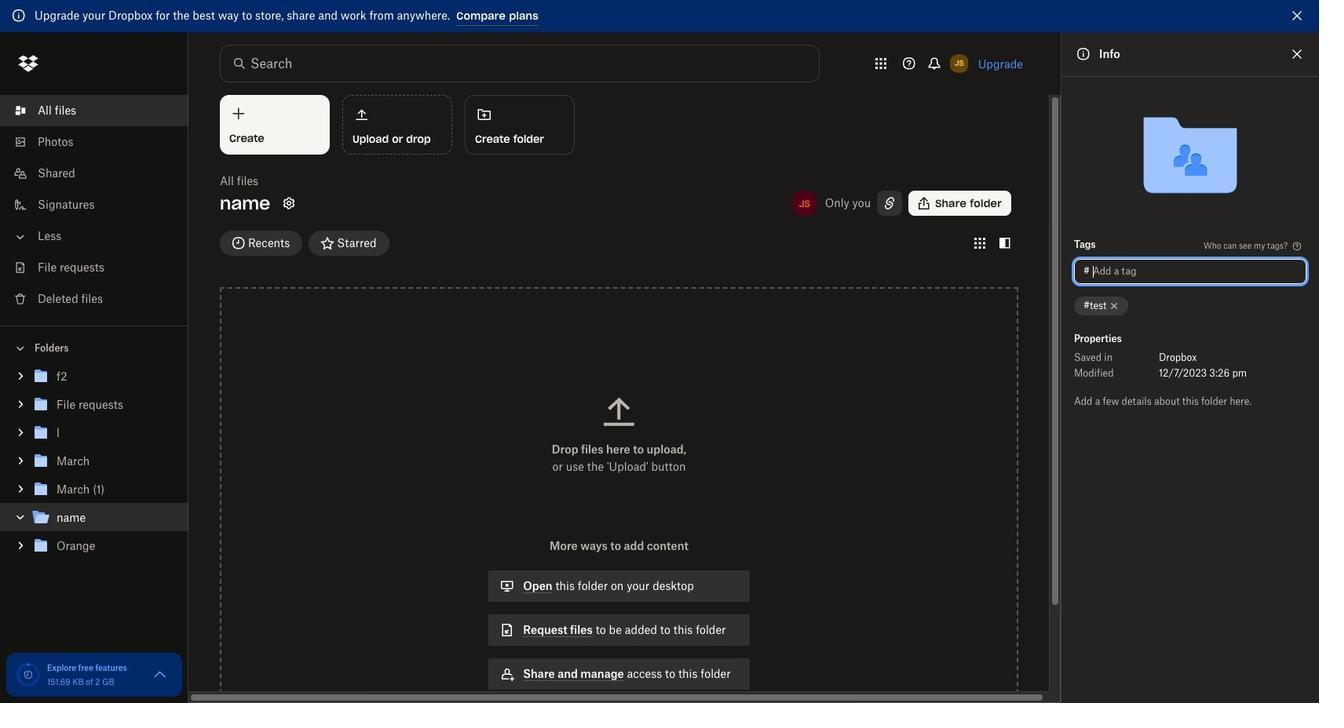 Task type: describe. For each thing, give the bounding box(es) containing it.
less image
[[13, 229, 28, 245]]

quota usage image
[[16, 663, 41, 688]]

who can see my tags? image
[[1292, 240, 1304, 253]]



Task type: vqa. For each thing, say whether or not it's contained in the screenshot.
0 Bytes Of 2 Gb Used
no



Task type: locate. For each thing, give the bounding box(es) containing it.
group
[[0, 360, 189, 573]]

Search in folder "Dropbox" text field
[[251, 54, 787, 73]]

list item
[[0, 95, 189, 126]]

list
[[0, 86, 189, 326]]

dropbox image
[[13, 48, 44, 79]]

alert
[[0, 0, 1320, 32]]

folder settings image
[[280, 194, 299, 213]]

quota usage progress bar
[[16, 663, 41, 688]]

close right sidebar image
[[1289, 45, 1307, 64]]



